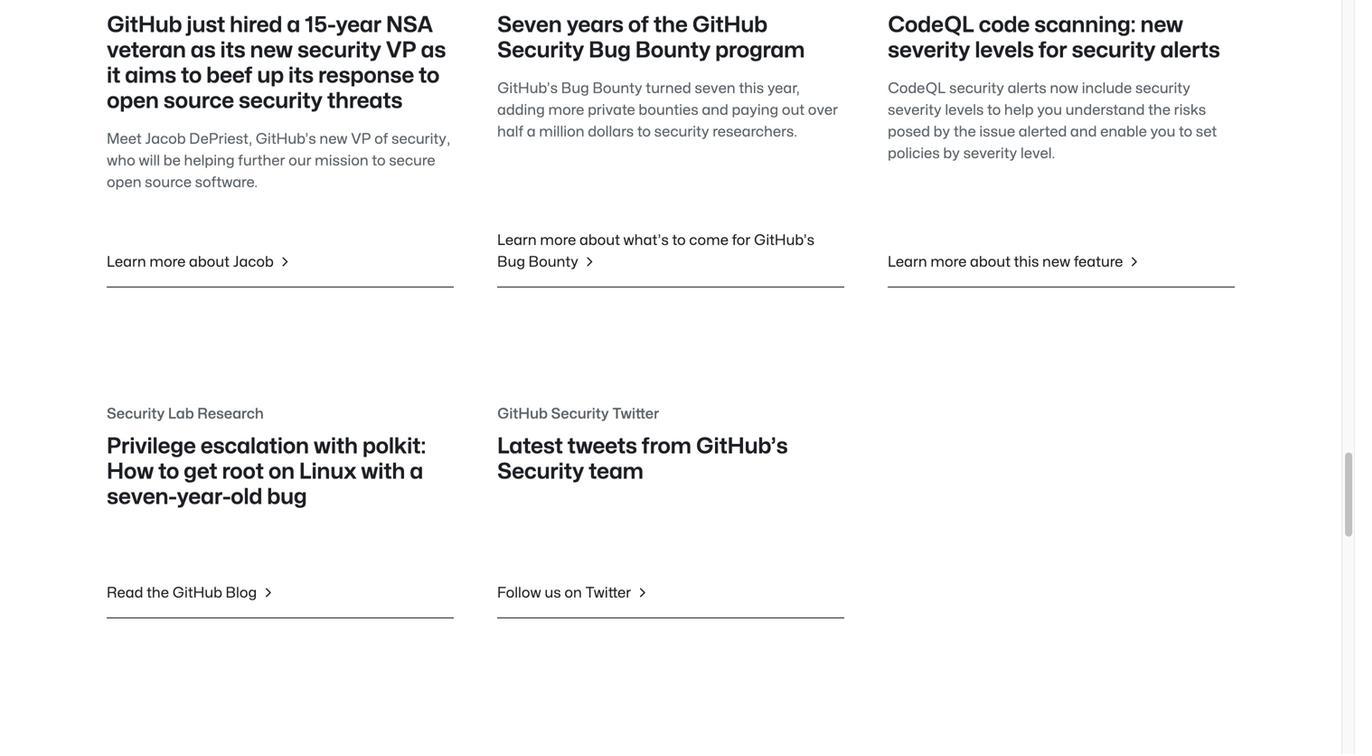 Task type: describe. For each thing, give the bounding box(es) containing it.
seven
[[695, 81, 736, 95]]

bug
[[267, 487, 307, 508]]

turned
[[646, 81, 692, 95]]

code
[[979, 15, 1030, 36]]

polkit:
[[363, 436, 426, 457]]

blog
[[226, 586, 257, 600]]

dollars
[[588, 125, 634, 139]]

more for github just hired a 15-year nsa veteran as its new security vp as it aims to beef up its response to open source security threats
[[150, 255, 186, 269]]

security up tweets
[[551, 407, 609, 421]]

github security twitter
[[497, 407, 660, 421]]

latest tweets from github's security team
[[497, 436, 788, 483]]

0 vertical spatial twitter
[[613, 407, 660, 421]]

seven
[[497, 15, 562, 36]]

read the github blog
[[107, 586, 260, 600]]

secure
[[389, 154, 436, 168]]

levels inside 'codeql security alerts now include security severity levels to help you understand the risks posed by the issue alerted and enable you to set policies by severity level.'
[[946, 103, 984, 117]]

codeql code scanning: new severity levels for security alerts
[[888, 15, 1221, 61]]

researchers.
[[713, 125, 798, 139]]

policies
[[888, 147, 940, 161]]

root
[[222, 462, 264, 483]]

0 horizontal spatial its
[[220, 40, 246, 61]]

seven years of the github security bug bounty program
[[497, 15, 805, 61]]

security up privilege on the bottom of page
[[107, 407, 165, 421]]

hired
[[230, 15, 282, 36]]

million
[[539, 125, 585, 139]]

alerted
[[1019, 125, 1068, 139]]

and inside 'codeql security alerts now include security severity levels to help you understand the risks posed by the issue alerted and enable you to set policies by severity level.'
[[1071, 125, 1098, 139]]

privilege
[[107, 436, 196, 457]]

and inside github's bug bounty turned seven this year, adding more private bounties and paying out over half a million dollars to security researchers.
[[702, 103, 729, 117]]

how
[[107, 462, 154, 483]]

issue
[[980, 125, 1016, 139]]

security,
[[392, 132, 451, 146]]

of inside seven years of the github security bug bounty program
[[628, 15, 649, 36]]

paying
[[732, 103, 779, 117]]

a inside github just hired a 15-year nsa veteran as its new security vp as it aims to beef up its response to open source security threats
[[287, 15, 300, 36]]

on inside the privilege escalation with polkit: how to get root on linux with a seven-year-old bug
[[268, 462, 295, 483]]

privilege escalation with polkit: how to get root on linux with a seven-year-old bug
[[107, 436, 426, 508]]

team
[[589, 462, 644, 483]]

will
[[139, 154, 160, 168]]

research
[[197, 407, 264, 421]]

1 vertical spatial its
[[288, 66, 314, 86]]

it
[[107, 66, 120, 86]]

private
[[588, 103, 636, 117]]

from
[[642, 436, 692, 457]]

depriest,
[[189, 132, 252, 146]]

1 vertical spatial with
[[361, 462, 405, 483]]

2 as from the left
[[421, 40, 446, 61]]

us
[[545, 586, 561, 600]]

open inside github just hired a 15-year nsa veteran as its new security vp as it aims to beef up its response to open source security threats
[[107, 91, 159, 112]]

new inside github just hired a 15-year nsa veteran as its new security vp as it aims to beef up its response to open source security threats
[[250, 40, 293, 61]]

security up help
[[950, 81, 1005, 95]]

bounty inside "learn more about what's to come for github's bug bounty"
[[529, 255, 579, 269]]

feature
[[1074, 255, 1124, 269]]

risks
[[1175, 103, 1207, 117]]

the inside seven years of the github security bug bounty program
[[654, 15, 688, 36]]

codeql security alerts now include security severity levels to help you understand the risks posed by the issue alerted and enable you to set policies by severity level.
[[888, 81, 1218, 161]]

to inside "learn more about what's to come for github's bug bounty"
[[672, 233, 686, 247]]

bounties
[[639, 103, 699, 117]]

more inside github's bug bounty turned seven this year, adding more private bounties and paying out over half a million dollars to security researchers.
[[549, 103, 585, 117]]

of inside meet jacob depriest, github's new vp of security, who will be helping further our mission to secure open source software.
[[375, 132, 388, 146]]

follow
[[497, 586, 542, 600]]

meet jacob depriest, github's new vp of security, who will be helping further our mission to secure open source software.
[[107, 132, 451, 189]]

escalation
[[201, 436, 309, 457]]

1 vertical spatial twitter
[[586, 586, 632, 600]]

github's inside github's bug bounty turned seven this year, adding more private bounties and paying out over half a million dollars to security researchers.
[[497, 81, 558, 95]]

level.
[[1021, 147, 1056, 161]]

new inside codeql code scanning: new severity levels for security alerts
[[1141, 15, 1184, 36]]

meet
[[107, 132, 142, 146]]

to inside the privilege escalation with polkit: how to get root on linux with a seven-year-old bug
[[158, 462, 179, 483]]

years
[[567, 15, 624, 36]]

beef
[[206, 66, 253, 86]]

github inside seven years of the github security bug bounty program
[[693, 15, 768, 36]]

out
[[782, 103, 805, 117]]

2 vertical spatial severity
[[964, 147, 1018, 161]]

github just hired a 15-year nsa veteran as its new security vp as it aims to beef up its response to open source security threats
[[107, 15, 446, 112]]

follow us on twitter
[[497, 586, 635, 600]]

threats
[[327, 91, 403, 112]]

security up the risks
[[1136, 81, 1191, 95]]

source inside meet jacob depriest, github's new vp of security, who will be helping further our mission to secure open source software.
[[145, 175, 192, 189]]

more for codeql code scanning: new severity levels for security alerts
[[931, 255, 967, 269]]

aims
[[125, 66, 176, 86]]

year,
[[768, 81, 800, 95]]

latest
[[497, 436, 563, 457]]

bug inside seven years of the github security bug bounty program
[[589, 40, 631, 61]]

vp inside meet jacob depriest, github's new vp of security, who will be helping further our mission to secure open source software.
[[351, 132, 371, 146]]

learn more about what's to come for github's bug bounty
[[497, 233, 815, 269]]

a inside the privilege escalation with polkit: how to get root on linux with a seven-year-old bug
[[410, 462, 423, 483]]

1 vertical spatial jacob
[[233, 255, 274, 269]]

for for github's
[[732, 233, 751, 247]]

bounty inside seven years of the github security bug bounty program
[[636, 40, 711, 61]]

security inside github's bug bounty turned seven this year, adding more private bounties and paying out over half a million dollars to security researchers.
[[655, 125, 710, 139]]

to down nsa
[[419, 66, 440, 86]]

get
[[184, 462, 217, 483]]

security inside codeql code scanning: new severity levels for security alerts
[[1072, 40, 1156, 61]]



Task type: locate. For each thing, give the bounding box(es) containing it.
new left feature
[[1043, 255, 1071, 269]]

about
[[580, 233, 620, 247], [189, 255, 230, 269], [971, 255, 1011, 269]]

more
[[549, 103, 585, 117], [540, 233, 576, 247], [150, 255, 186, 269], [931, 255, 967, 269]]

alerts inside 'codeql security alerts now include security severity levels to help you understand the risks posed by the issue alerted and enable you to set policies by severity level.'
[[1008, 81, 1047, 95]]

open down who on the left of page
[[107, 175, 142, 189]]

0 horizontal spatial on
[[268, 462, 295, 483]]

github's right from
[[696, 436, 788, 457]]

new up mission
[[320, 132, 348, 146]]

to inside meet jacob depriest, github's new vp of security, who will be helping further our mission to secure open source software.
[[372, 154, 386, 168]]

more for seven years of the github security bug bounty program
[[540, 233, 576, 247]]

mission
[[315, 154, 369, 168]]

1 horizontal spatial on
[[565, 586, 582, 600]]

the left issue
[[954, 125, 977, 139]]

0 vertical spatial of
[[628, 15, 649, 36]]

learn for codeql code scanning: new severity levels for security alerts
[[888, 255, 928, 269]]

github's bug bounty turned seven this year, adding more private bounties and paying out over half a million dollars to security researchers.
[[497, 81, 839, 139]]

our
[[289, 154, 312, 168]]

a
[[287, 15, 300, 36], [527, 125, 536, 139], [410, 462, 423, 483]]

bug inside "learn more about what's to come for github's bug bounty"
[[497, 255, 526, 269]]

be
[[164, 154, 181, 168]]

helping
[[184, 154, 235, 168]]

0 horizontal spatial for
[[732, 233, 751, 247]]

0 vertical spatial you
[[1038, 103, 1063, 117]]

the up turned
[[654, 15, 688, 36]]

1 vertical spatial on
[[565, 586, 582, 600]]

codeql left code
[[888, 15, 975, 36]]

to left set in the right of the page
[[1179, 125, 1193, 139]]

of
[[628, 15, 649, 36], [375, 132, 388, 146]]

the left the risks
[[1149, 103, 1171, 117]]

to left beef
[[181, 66, 202, 86]]

about inside "learn more about what's to come for github's bug bounty"
[[580, 233, 620, 247]]

more inside "learn more about what's to come for github's bug bounty"
[[540, 233, 576, 247]]

0 vertical spatial codeql
[[888, 15, 975, 36]]

bug inside github's bug bounty turned seven this year, adding more private bounties and paying out over half a million dollars to security researchers.
[[561, 81, 590, 95]]

levels inside codeql code scanning: new severity levels for security alerts
[[975, 40, 1035, 61]]

2 horizontal spatial learn
[[888, 255, 928, 269]]

0 vertical spatial by
[[934, 125, 951, 139]]

tweets
[[568, 436, 637, 457]]

security down scanning:
[[1072, 40, 1156, 61]]

you down the risks
[[1151, 125, 1176, 139]]

just
[[187, 15, 225, 36]]

the right read on the bottom
[[147, 586, 169, 600]]

a down polkit:
[[410, 462, 423, 483]]

1 horizontal spatial learn
[[497, 233, 537, 247]]

for inside codeql code scanning: new severity levels for security alerts
[[1039, 40, 1068, 61]]

1 vertical spatial a
[[527, 125, 536, 139]]

codeql
[[888, 15, 975, 36], [888, 81, 946, 95]]

1 vertical spatial of
[[375, 132, 388, 146]]

0 vertical spatial bug
[[589, 40, 631, 61]]

1 vertical spatial bug
[[561, 81, 590, 95]]

as down 'just' in the left of the page
[[191, 40, 216, 61]]

source down beef
[[163, 91, 234, 112]]

new up up
[[250, 40, 293, 61]]

security down the 15-
[[297, 40, 382, 61]]

new
[[1141, 15, 1184, 36], [250, 40, 293, 61], [320, 132, 348, 146], [1043, 255, 1071, 269]]

jacob inside meet jacob depriest, github's new vp of security, who will be helping further our mission to secure open source software.
[[145, 132, 186, 146]]

twitter right the us
[[586, 586, 632, 600]]

learn more about this new feature
[[888, 255, 1127, 269]]

0 horizontal spatial jacob
[[145, 132, 186, 146]]

github left blog
[[172, 586, 222, 600]]

this inside github's bug bounty turned seven this year, adding more private bounties and paying out over half a million dollars to security researchers.
[[739, 81, 764, 95]]

0 horizontal spatial about
[[189, 255, 230, 269]]

security inside "latest tweets from github's security team"
[[497, 462, 584, 483]]

0 horizontal spatial vp
[[351, 132, 371, 146]]

year-
[[177, 487, 231, 508]]

set
[[1196, 125, 1218, 139]]

as down nsa
[[421, 40, 446, 61]]

to down privilege on the bottom of page
[[158, 462, 179, 483]]

1 vertical spatial source
[[145, 175, 192, 189]]

severity
[[888, 40, 971, 61], [888, 103, 942, 117], [964, 147, 1018, 161]]

0 horizontal spatial learn
[[107, 255, 146, 269]]

severity inside codeql code scanning: new severity levels for security alerts
[[888, 40, 971, 61]]

github up latest
[[497, 407, 548, 421]]

1 horizontal spatial this
[[1014, 255, 1040, 269]]

0 vertical spatial open
[[107, 91, 159, 112]]

0 vertical spatial a
[[287, 15, 300, 36]]

levels up issue
[[946, 103, 984, 117]]

for for security
[[1039, 40, 1068, 61]]

1 vertical spatial alerts
[[1008, 81, 1047, 95]]

to left come
[[672, 233, 686, 247]]

0 vertical spatial this
[[739, 81, 764, 95]]

new right scanning:
[[1141, 15, 1184, 36]]

1 codeql from the top
[[888, 15, 975, 36]]

1 horizontal spatial of
[[628, 15, 649, 36]]

its
[[220, 40, 246, 61], [288, 66, 314, 86]]

github inside github just hired a 15-year nsa veteran as its new security vp as it aims to beef up its response to open source security threats
[[107, 15, 182, 36]]

security down up
[[239, 91, 323, 112]]

half
[[497, 125, 524, 139]]

0 vertical spatial its
[[220, 40, 246, 61]]

1 horizontal spatial vp
[[386, 40, 417, 61]]

security down latest
[[497, 462, 584, 483]]

github's inside "latest tweets from github's security team"
[[696, 436, 788, 457]]

1 horizontal spatial its
[[288, 66, 314, 86]]

for right come
[[732, 233, 751, 247]]

veteran
[[107, 40, 186, 61]]

codeql for codeql security alerts now include security severity levels to help you understand the risks posed by the issue alerted and enable you to set policies by severity level.
[[888, 81, 946, 95]]

1 vertical spatial codeql
[[888, 81, 946, 95]]

15-
[[305, 15, 336, 36]]

open down "aims" in the left top of the page
[[107, 91, 159, 112]]

jacob up be
[[145, 132, 186, 146]]

vp
[[386, 40, 417, 61], [351, 132, 371, 146]]

1 horizontal spatial you
[[1151, 125, 1176, 139]]

codeql for codeql code scanning: new severity levels for security alerts
[[888, 15, 975, 36]]

understand
[[1066, 103, 1146, 117]]

scanning:
[[1035, 15, 1137, 36]]

include
[[1082, 81, 1133, 95]]

1 horizontal spatial about
[[580, 233, 620, 247]]

github's up adding
[[497, 81, 558, 95]]

0 horizontal spatial as
[[191, 40, 216, 61]]

response
[[318, 66, 414, 86]]

1 horizontal spatial and
[[1071, 125, 1098, 139]]

twitter
[[613, 407, 660, 421], [586, 586, 632, 600]]

1 vertical spatial bounty
[[593, 81, 643, 95]]

0 vertical spatial bounty
[[636, 40, 711, 61]]

bounty inside github's bug bounty turned seven this year, adding more private bounties and paying out over half a million dollars to security researchers.
[[593, 81, 643, 95]]

github up veteran
[[107, 15, 182, 36]]

vp up mission
[[351, 132, 371, 146]]

with
[[314, 436, 358, 457], [361, 462, 405, 483]]

bounty
[[636, 40, 711, 61], [593, 81, 643, 95], [529, 255, 579, 269]]

1 vertical spatial and
[[1071, 125, 1098, 139]]

its right up
[[288, 66, 314, 86]]

a right half at top left
[[527, 125, 536, 139]]

learn for seven years of the github security bug bounty program
[[497, 233, 537, 247]]

its up beef
[[220, 40, 246, 61]]

security down seven
[[497, 40, 584, 61]]

1 vertical spatial by
[[944, 147, 961, 161]]

to
[[181, 66, 202, 86], [419, 66, 440, 86], [988, 103, 1001, 117], [638, 125, 651, 139], [1179, 125, 1193, 139], [372, 154, 386, 168], [672, 233, 686, 247], [158, 462, 179, 483]]

alerts up the risks
[[1161, 40, 1221, 61]]

old
[[231, 487, 263, 508]]

2 horizontal spatial a
[[527, 125, 536, 139]]

codeql up posed
[[888, 81, 946, 95]]

alerts up help
[[1008, 81, 1047, 95]]

to inside github's bug bounty turned seven this year, adding more private bounties and paying out over half a million dollars to security researchers.
[[638, 125, 651, 139]]

github up program
[[693, 15, 768, 36]]

1 horizontal spatial with
[[361, 462, 405, 483]]

you up alerted
[[1038, 103, 1063, 117]]

what's
[[624, 233, 669, 247]]

0 vertical spatial on
[[268, 462, 295, 483]]

by right posed
[[934, 125, 951, 139]]

0 horizontal spatial with
[[314, 436, 358, 457]]

1 horizontal spatial as
[[421, 40, 446, 61]]

up
[[257, 66, 284, 86]]

2 codeql from the top
[[888, 81, 946, 95]]

1 vertical spatial this
[[1014, 255, 1040, 269]]

to down bounties
[[638, 125, 651, 139]]

vp inside github just hired a 15-year nsa veteran as its new security vp as it aims to beef up its response to open source security threats
[[386, 40, 417, 61]]

0 vertical spatial and
[[702, 103, 729, 117]]

1 horizontal spatial a
[[410, 462, 423, 483]]

come
[[690, 233, 729, 247]]

source inside github just hired a 15-year nsa veteran as its new security vp as it aims to beef up its response to open source security threats
[[163, 91, 234, 112]]

vp down nsa
[[386, 40, 417, 61]]

0 vertical spatial levels
[[975, 40, 1035, 61]]

1 as from the left
[[191, 40, 216, 61]]

as
[[191, 40, 216, 61], [421, 40, 446, 61]]

github's right come
[[754, 233, 815, 247]]

a inside github's bug bounty turned seven this year, adding more private bounties and paying out over half a million dollars to security researchers.
[[527, 125, 536, 139]]

for inside "learn more about what's to come for github's bug bounty"
[[732, 233, 751, 247]]

with up linux
[[314, 436, 358, 457]]

1 vertical spatial open
[[107, 175, 142, 189]]

help
[[1005, 103, 1034, 117]]

read
[[107, 586, 143, 600]]

codeql inside 'codeql security alerts now include security severity levels to help you understand the risks posed by the issue alerted and enable you to set policies by severity level.'
[[888, 81, 946, 95]]

0 horizontal spatial a
[[287, 15, 300, 36]]

with down polkit:
[[361, 462, 405, 483]]

security
[[497, 40, 584, 61], [107, 407, 165, 421], [551, 407, 609, 421], [497, 462, 584, 483]]

1 vertical spatial levels
[[946, 103, 984, 117]]

now
[[1050, 81, 1079, 95]]

codeql inside codeql code scanning: new severity levels for security alerts
[[888, 15, 975, 36]]

0 horizontal spatial you
[[1038, 103, 1063, 117]]

1 vertical spatial severity
[[888, 103, 942, 117]]

new inside meet jacob depriest, github's new vp of security, who will be helping further our mission to secure open source software.
[[320, 132, 348, 146]]

1 horizontal spatial alerts
[[1161, 40, 1221, 61]]

source down be
[[145, 175, 192, 189]]

this
[[739, 81, 764, 95], [1014, 255, 1040, 269]]

2 vertical spatial bounty
[[529, 255, 579, 269]]

and down seven
[[702, 103, 729, 117]]

twitter up from
[[613, 407, 660, 421]]

0 horizontal spatial and
[[702, 103, 729, 117]]

2 open from the top
[[107, 175, 142, 189]]

program
[[716, 40, 805, 61]]

adding
[[497, 103, 545, 117]]

enable
[[1101, 125, 1148, 139]]

alerts inside codeql code scanning: new severity levels for security alerts
[[1161, 40, 1221, 61]]

0 horizontal spatial of
[[375, 132, 388, 146]]

posed
[[888, 125, 931, 139]]

2 vertical spatial a
[[410, 462, 423, 483]]

seven-
[[107, 487, 177, 508]]

on right the us
[[565, 586, 582, 600]]

over
[[808, 103, 839, 117]]

github's inside "learn more about what's to come for github's bug bounty"
[[754, 233, 815, 247]]

0 vertical spatial jacob
[[145, 132, 186, 146]]

about for veteran
[[189, 255, 230, 269]]

you
[[1038, 103, 1063, 117], [1151, 125, 1176, 139]]

security inside seven years of the github security bug bounty program
[[497, 40, 584, 61]]

security down bounties
[[655, 125, 710, 139]]

0 vertical spatial with
[[314, 436, 358, 457]]

1 vertical spatial for
[[732, 233, 751, 247]]

0 vertical spatial vp
[[386, 40, 417, 61]]

security lab research
[[107, 407, 264, 421]]

for
[[1039, 40, 1068, 61], [732, 233, 751, 247]]

to up issue
[[988, 103, 1001, 117]]

about for bounty
[[580, 233, 620, 247]]

who
[[107, 154, 135, 168]]

1 horizontal spatial for
[[1039, 40, 1068, 61]]

2 vertical spatial bug
[[497, 255, 526, 269]]

0 vertical spatial source
[[163, 91, 234, 112]]

and
[[702, 103, 729, 117], [1071, 125, 1098, 139]]

software.
[[195, 175, 258, 189]]

this up the paying
[[739, 81, 764, 95]]

nsa
[[386, 15, 433, 36]]

0 vertical spatial alerts
[[1161, 40, 1221, 61]]

to left 'secure'
[[372, 154, 386, 168]]

1 horizontal spatial jacob
[[233, 255, 274, 269]]

1 vertical spatial vp
[[351, 132, 371, 146]]

year
[[336, 15, 382, 36]]

jacob down software.
[[233, 255, 274, 269]]

learn inside "learn more about what's to come for github's bug bounty"
[[497, 233, 537, 247]]

by right policies
[[944, 147, 961, 161]]

github's
[[497, 81, 558, 95], [256, 132, 316, 146], [754, 233, 815, 247], [696, 436, 788, 457]]

0 vertical spatial for
[[1039, 40, 1068, 61]]

jacob
[[145, 132, 186, 146], [233, 255, 274, 269]]

and down understand
[[1071, 125, 1098, 139]]

security
[[297, 40, 382, 61], [1072, 40, 1156, 61], [950, 81, 1005, 95], [1136, 81, 1191, 95], [239, 91, 323, 112], [655, 125, 710, 139]]

of left security,
[[375, 132, 388, 146]]

1 vertical spatial you
[[1151, 125, 1176, 139]]

learn for github just hired a 15-year nsa veteran as its new security vp as it aims to beef up its response to open source security threats
[[107, 255, 146, 269]]

levels down code
[[975, 40, 1035, 61]]

learn more about jacob
[[107, 255, 277, 269]]

open inside meet jacob depriest, github's new vp of security, who will be helping further our mission to secure open source software.
[[107, 175, 142, 189]]

lab
[[168, 407, 194, 421]]

github's up "our"
[[256, 132, 316, 146]]

about for security
[[971, 255, 1011, 269]]

of right years
[[628, 15, 649, 36]]

levels
[[975, 40, 1035, 61], [946, 103, 984, 117]]

0 horizontal spatial alerts
[[1008, 81, 1047, 95]]

further
[[238, 154, 285, 168]]

the
[[654, 15, 688, 36], [1149, 103, 1171, 117], [954, 125, 977, 139], [147, 586, 169, 600]]

linux
[[299, 462, 357, 483]]

2 horizontal spatial about
[[971, 255, 1011, 269]]

1 open from the top
[[107, 91, 159, 112]]

for up the now
[[1039, 40, 1068, 61]]

alerts
[[1161, 40, 1221, 61], [1008, 81, 1047, 95]]

a left the 15-
[[287, 15, 300, 36]]

this left feature
[[1014, 255, 1040, 269]]

on up bug on the bottom left
[[268, 462, 295, 483]]

0 horizontal spatial this
[[739, 81, 764, 95]]

github's inside meet jacob depriest, github's new vp of security, who will be helping further our mission to secure open source software.
[[256, 132, 316, 146]]

0 vertical spatial severity
[[888, 40, 971, 61]]



Task type: vqa. For each thing, say whether or not it's contained in the screenshot.


